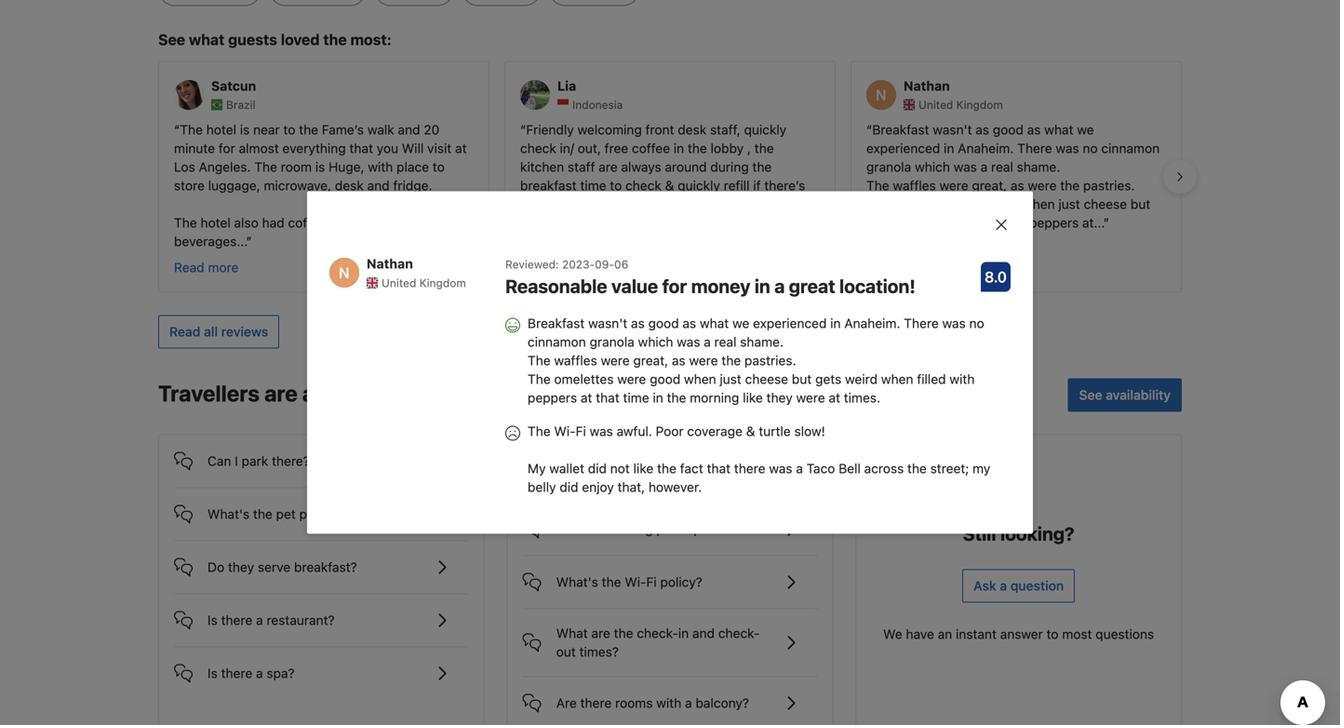 Task type: vqa. For each thing, say whether or not it's contained in the screenshot.
4th the availability from the bottom
no



Task type: locate. For each thing, give the bounding box(es) containing it.
0 horizontal spatial wasn't
[[588, 316, 628, 331]]

1 horizontal spatial did
[[588, 461, 607, 476]]

that up huge,
[[349, 141, 373, 156]]

wi- up wallet
[[554, 423, 576, 439]]

0 horizontal spatial just
[[720, 371, 742, 387]]

policy? right pet
[[299, 506, 342, 522]]

wi-
[[554, 423, 576, 439], [625, 574, 646, 590]]

travellers
[[158, 380, 260, 406]]

are inside are there rooms with a balcony? button
[[556, 695, 577, 711]]

united kingdom image
[[367, 277, 378, 288]]

great, up '8.0'
[[972, 178, 1007, 193]]

are for are there rooms with a balcony?
[[556, 695, 577, 711]]

is the swimming pool open? button
[[523, 503, 818, 540]]

rooms for private
[[615, 452, 653, 467]]

1 vertical spatial &
[[746, 423, 755, 439]]

& up finished,
[[665, 178, 674, 193]]

1 vertical spatial anaheim.
[[844, 316, 900, 331]]

united right united kingdom image
[[382, 276, 416, 289]]

are inside are there rooms with a private bathroom?
[[556, 452, 577, 467]]

1 horizontal spatial breakfast
[[872, 122, 929, 137]]

pastries. inside " breakfast wasn't as good as what we experienced in anaheim. there was no cinnamon granola which was a real shame. the waffles were great, as were the pastries. the omelettes were good when just cheese but gets weird when filled with peppers at...
[[1083, 178, 1135, 193]]

money
[[691, 275, 751, 297]]

check- up 'balcony?'
[[718, 626, 760, 641]]

front
[[646, 122, 674, 137]]

what's down i
[[208, 506, 250, 522]]

there inside "button"
[[221, 613, 252, 628]]

no up at...
[[1083, 141, 1098, 156]]

check up kitchen
[[520, 141, 556, 156]]

" inside " the hotel is near to the fame's walk and 20 minute for almost everything that you will visit at los angeles. the room is huge, with place to store luggage, microwave, desk and fridge. the hotel also had coffee, tea and another hot beverages...
[[174, 122, 180, 137]]

wi- down is the swimming pool open?
[[625, 574, 646, 590]]

1 vertical spatial which
[[638, 334, 673, 349]]

1 horizontal spatial anaheim.
[[958, 141, 1014, 156]]

cheese up turtle
[[745, 371, 788, 387]]

1 vertical spatial they
[[228, 560, 254, 575]]

1 vertical spatial see
[[1079, 387, 1103, 403]]

granola
[[867, 159, 911, 175], [590, 334, 635, 349]]

the inside " breakfast wasn't as good as what we experienced in anaheim. there was no cinnamon granola which was a real shame. the waffles were great, as were the pastries. the omelettes were good when just cheese but gets weird when filled with peppers at...
[[1060, 178, 1080, 193]]

pastries. up turtle
[[745, 353, 796, 368]]

1 horizontal spatial but
[[1131, 197, 1151, 212]]

1 horizontal spatial wi-
[[625, 574, 646, 590]]

0 vertical spatial waffles
[[893, 178, 936, 193]]

is left "spa?"
[[208, 666, 218, 681]]

0 horizontal spatial kingdom
[[419, 276, 466, 289]]

granola inside breakfast wasn't as good as what we experienced in anaheim. there was no cinnamon granola which was a real shame. the waffles were great, as were the pastries. the omelettes were good when just cheese but gets weird when filled with peppers at that time in the morning like they were at times.
[[590, 334, 635, 349]]

2 vertical spatial that
[[707, 461, 731, 476]]

check- down what's the wi-fi policy?
[[637, 626, 678, 641]]

cinnamon up at...
[[1101, 141, 1160, 156]]

united kingdom inside this is a carousel with rotating slides. it displays featured reviews of the property. use next and previous buttons to navigate. region
[[919, 98, 1003, 111]]

0 vertical spatial gets
[[867, 215, 893, 230]]

peppers inside breakfast wasn't as good as what we experienced in anaheim. there was no cinnamon granola which was a real shame. the waffles were great, as were the pastries. the omelettes were good when just cheese but gets weird when filled with peppers at that time in the morning like they were at times.
[[528, 390, 577, 405]]

see inside button
[[1079, 387, 1103, 403]]

cinnamon inside " breakfast wasn't as good as what we experienced in anaheim. there was no cinnamon granola which was a real shame. the waffles were great, as were the pastries. the omelettes were good when just cheese but gets weird when filled with peppers at...
[[1101, 141, 1160, 156]]

quickly up ","
[[744, 122, 787, 137]]

breakfast down united kingdom icon
[[872, 122, 929, 137]]

fridge.
[[393, 178, 432, 193]]

experienced
[[867, 141, 940, 156], [753, 316, 827, 331]]

1 horizontal spatial they
[[767, 390, 793, 405]]

menu
[[520, 197, 554, 212]]

they
[[767, 390, 793, 405], [228, 560, 254, 575]]

omelettes inside breakfast wasn't as good as what we experienced in anaheim. there was no cinnamon granola which was a real shame. the waffles were great, as were the pastries. the omelettes were good when just cheese but gets weird when filled with peppers at that time in the morning like they were at times.
[[554, 371, 614, 387]]

great, up 'awful.'
[[633, 353, 668, 368]]

1 vertical spatial "
[[246, 234, 252, 249]]

did up enjoy
[[588, 461, 607, 476]]

and inside what are the check-in and check- out times?
[[692, 626, 715, 641]]

" inside " breakfast wasn't as good as what we experienced in anaheim. there was no cinnamon granola which was a real shame. the waffles were great, as were the pastries. the omelettes were good when just cheese but gets weird when filled with peppers at...
[[867, 122, 872, 137]]

experienced inside breakfast wasn't as good as what we experienced in anaheim. there was no cinnamon granola which was a real shame. the waffles were great, as were the pastries. the omelettes were good when just cheese but gets weird when filled with peppers at that time in the morning like they were at times.
[[753, 316, 827, 331]]

united kingdom for united kingdom image
[[382, 276, 466, 289]]

hotel down the brazil icon
[[206, 122, 236, 137]]

the inside 'the wi-fi was awful. poor coverage & turtle slow! my wallet did not like the fact that there was a taco bell across the street; my belly did enjoy that, however.'
[[528, 423, 551, 439]]

1 rooms from the top
[[615, 452, 653, 467]]

0 vertical spatial peppers
[[1030, 215, 1079, 230]]

tea
[[333, 215, 352, 230]]

nathan up united kingdom image
[[367, 256, 413, 271]]

0 horizontal spatial wi-
[[554, 423, 576, 439]]

kingdom for united kingdom image
[[419, 276, 466, 289]]

omelettes inside " breakfast wasn't as good as what we experienced in anaheim. there was no cinnamon granola which was a real shame. the waffles were great, as were the pastries. the omelettes were good when just cheese but gets weird when filled with peppers at...
[[893, 197, 953, 212]]

is
[[240, 122, 250, 137], [315, 159, 325, 175]]

0 horizontal spatial what's
[[208, 506, 250, 522]]

friendly
[[526, 122, 574, 137]]

peppers left at...
[[1030, 215, 1079, 230]]

fi down is the swimming pool open?
[[646, 574, 657, 590]]

they up turtle
[[767, 390, 793, 405]]

0 vertical spatial &
[[665, 178, 674, 193]]

united kingdom right united kingdom image
[[382, 276, 466, 289]]

0 horizontal spatial granola
[[590, 334, 635, 349]]

waffles down reasonable
[[554, 353, 597, 368]]

0 horizontal spatial desk
[[335, 178, 364, 193]]

1 check- from the left
[[637, 626, 678, 641]]

at right visit
[[455, 141, 467, 156]]

and down what's the wi-fi policy? button
[[692, 626, 715, 641]]

0 vertical spatial hotel
[[206, 122, 236, 137]]

and right tea
[[356, 215, 378, 230]]

filled
[[968, 215, 997, 230], [917, 371, 946, 387]]

that,
[[618, 479, 645, 495]]

1 vertical spatial for
[[662, 275, 687, 297]]

& inside 'the wi-fi was awful. poor coverage & turtle slow! my wallet did not like the fact that there was a taco bell across the street; my belly did enjoy that, however.'
[[746, 423, 755, 439]]

kingdom for united kingdom icon
[[957, 98, 1003, 111]]

belly
[[528, 479, 556, 495]]

are left asking
[[264, 380, 298, 406]]

shame. inside breakfast wasn't as good as what we experienced in anaheim. there was no cinnamon granola which was a real shame. the waffles were great, as were the pastries. the omelettes were good when just cheese but gets weird when filled with peppers at that time in the morning like they were at times.
[[740, 334, 784, 349]]

waffles
[[893, 178, 936, 193], [554, 353, 597, 368]]

weird up location!
[[896, 215, 929, 230]]

cheese up at...
[[1084, 197, 1127, 212]]

2023-
[[562, 258, 595, 271]]

1 vertical spatial breakfast
[[528, 316, 585, 331]]

is inside 'button'
[[556, 521, 566, 537]]

are up bathroom?
[[556, 452, 577, 467]]

we inside breakfast wasn't as good as what we experienced in anaheim. there was no cinnamon granola which was a real shame. the waffles were great, as were the pastries. the omelettes were good when just cheese but gets weird when filled with peppers at that time in the morning like they were at times.
[[733, 316, 750, 331]]

at left times.
[[829, 390, 840, 405]]

0 horizontal spatial like
[[633, 461, 654, 476]]

desk right front
[[678, 122, 707, 137]]

united for united kingdom icon
[[919, 98, 953, 111]]

waffles down united kingdom icon
[[893, 178, 936, 193]]

2 " from the left
[[520, 122, 526, 137]]

kingdom
[[957, 98, 1003, 111], [419, 276, 466, 289]]

in inside what are the check-in and check- out times?
[[678, 626, 689, 641]]

0 vertical spatial are
[[556, 452, 577, 467]]

nathan up united kingdom icon
[[904, 78, 950, 93]]

desk inside " friendly welcoming front desk staff, quickly check in/ out, free coffee in the lobby , the kitchen staff are always around during the breakfast time to check & quickly refill if there's menu from the table  finished, * renovated bathroom, *...
[[678, 122, 707, 137]]

&
[[665, 178, 674, 193], [746, 423, 755, 439]]

times?
[[579, 644, 619, 660]]

to left most
[[1047, 627, 1059, 642]]

0 vertical spatial no
[[1083, 141, 1098, 156]]

0 horizontal spatial "
[[174, 122, 180, 137]]

just
[[1059, 197, 1080, 212], [720, 371, 742, 387]]

anaheim.
[[958, 141, 1014, 156], [844, 316, 900, 331]]

that inside breakfast wasn't as good as what we experienced in anaheim. there was no cinnamon granola which was a real shame. the waffles were great, as were the pastries. the omelettes were good when just cheese but gets weird when filled with peppers at that time in the morning like they were at times.
[[596, 390, 620, 405]]

united right united kingdom icon
[[919, 98, 953, 111]]

with left 'balcony?'
[[656, 695, 682, 711]]

at inside " the hotel is near to the fame's walk and 20 minute for almost everything that you will visit at los angeles. the room is huge, with place to store luggage, microwave, desk and fridge. the hotel also had coffee, tea and another hot beverages...
[[455, 141, 467, 156]]

0 vertical spatial filled
[[968, 215, 997, 230]]

0 horizontal spatial but
[[792, 371, 812, 387]]

are down free
[[599, 159, 618, 175]]

2 rooms from the top
[[615, 695, 653, 711]]

there left "spa?"
[[221, 666, 252, 681]]

united kingdom right united kingdom icon
[[919, 98, 1003, 111]]

check
[[520, 141, 556, 156], [626, 178, 662, 193]]

& left turtle
[[746, 423, 755, 439]]

minute
[[174, 141, 215, 156]]

are
[[599, 159, 618, 175], [264, 380, 298, 406], [591, 626, 610, 641]]

0 horizontal spatial great,
[[633, 353, 668, 368]]

" for " the hotel is near to the fame's walk and 20 minute for almost everything that you will visit at los angeles. the room is huge, with place to store luggage, microwave, desk and fridge. the hotel also had coffee, tea and another hot beverages...
[[174, 122, 180, 137]]

1 horizontal spatial experienced
[[867, 141, 940, 156]]

1 vertical spatial kingdom
[[419, 276, 466, 289]]

read all reviews
[[169, 324, 268, 339]]

0 horizontal spatial filled
[[917, 371, 946, 387]]

rooms down times?
[[615, 695, 653, 711]]

0 horizontal spatial omelettes
[[554, 371, 614, 387]]

when
[[1023, 197, 1055, 212], [932, 215, 965, 230], [684, 371, 716, 387], [881, 371, 914, 387]]

0 vertical spatial but
[[1131, 197, 1151, 212]]

1 vertical spatial experienced
[[753, 316, 827, 331]]

1 vertical spatial gets
[[815, 371, 842, 387]]

0 horizontal spatial anaheim.
[[844, 316, 900, 331]]

will
[[402, 141, 424, 156]]

like right morning
[[743, 390, 763, 405]]

fi inside 'the wi-fi was awful. poor coverage & turtle slow! my wallet did not like the fact that there was a taco bell across the street; my belly did enjoy that, however.'
[[576, 423, 586, 439]]

with up street;
[[950, 371, 975, 387]]

1 horizontal spatial no
[[1083, 141, 1098, 156]]

nathan
[[904, 78, 950, 93], [367, 256, 413, 271]]

is for is there a restaurant?
[[208, 613, 218, 628]]

pastries. up at...
[[1083, 178, 1135, 193]]

check down always
[[626, 178, 662, 193]]

there
[[1017, 141, 1052, 156], [904, 316, 939, 331]]

at up wallet
[[581, 390, 592, 405]]

and up will at the top left of the page
[[398, 122, 420, 137]]

park
[[242, 453, 268, 469]]

rooms for balcony?
[[615, 695, 653, 711]]

1 " from the left
[[174, 122, 180, 137]]

fame's
[[322, 122, 364, 137]]

0 vertical spatial experienced
[[867, 141, 940, 156]]

brazil
[[226, 98, 256, 111]]

with down the poor
[[656, 452, 682, 467]]

what's the pet policy?
[[208, 506, 342, 522]]

1 vertical spatial peppers
[[528, 390, 577, 405]]

filled up '8.0'
[[968, 215, 997, 230]]

value
[[612, 275, 658, 297]]

0 vertical spatial quickly
[[744, 122, 787, 137]]

had
[[262, 215, 285, 230]]

is for is the swimming pool open?
[[556, 521, 566, 537]]

breakfast inside breakfast wasn't as good as what we experienced in anaheim. there was no cinnamon granola which was a real shame. the waffles were great, as were the pastries. the omelettes were good when just cheese but gets weird when filled with peppers at that time in the morning like they were at times.
[[528, 316, 585, 331]]

1 horizontal spatial there
[[1017, 141, 1052, 156]]

did down wallet
[[560, 479, 578, 495]]

gets up location!
[[867, 215, 893, 230]]

location!
[[840, 275, 916, 297]]

read
[[174, 260, 204, 275], [169, 324, 200, 339]]

no inside " breakfast wasn't as good as what we experienced in anaheim. there was no cinnamon granola which was a real shame. the waffles were great, as were the pastries. the omelettes were good when just cheese but gets weird when filled with peppers at...
[[1083, 141, 1098, 156]]

2 vertical spatial is
[[208, 666, 218, 681]]

united kingdom inside reasonable value for money in a great location! dialog
[[382, 276, 466, 289]]

experienced down the great
[[753, 316, 827, 331]]

most
[[1062, 627, 1092, 642]]

my
[[528, 461, 546, 476]]

they inside breakfast wasn't as good as what we experienced in anaheim. there was no cinnamon granola which was a real shame. the waffles were great, as were the pastries. the omelettes were good when just cheese but gets weird when filled with peppers at that time in the morning like they were at times.
[[767, 390, 793, 405]]

wasn't
[[933, 122, 972, 137], [588, 316, 628, 331]]

"
[[174, 122, 180, 137], [520, 122, 526, 137], [867, 122, 872, 137]]

kingdom down hot on the top
[[419, 276, 466, 289]]

weird inside " breakfast wasn't as good as what we experienced in anaheim. there was no cinnamon granola which was a real shame. the waffles were great, as were the pastries. the omelettes were good when just cheese but gets weird when filled with peppers at...
[[896, 215, 929, 230]]

0 vertical spatial kingdom
[[957, 98, 1003, 111]]

there inside button
[[221, 666, 252, 681]]

0 vertical spatial that
[[349, 141, 373, 156]]

1 vertical spatial nathan
[[367, 256, 413, 271]]

no down scored 8.0 element on the right top of page
[[969, 316, 984, 331]]

out,
[[578, 141, 601, 156]]

2 are from the top
[[556, 695, 577, 711]]

0 vertical spatial wasn't
[[933, 122, 972, 137]]

" for " friendly welcoming front desk staff, quickly check in/ out, free coffee in the lobby , the kitchen staff are always around during the breakfast time to check & quickly refill if there's menu from the table  finished, * renovated bathroom, *...
[[520, 122, 526, 137]]

see for see availability
[[1079, 387, 1103, 403]]

1 vertical spatial filled
[[917, 371, 946, 387]]

desk inside " the hotel is near to the fame's walk and 20 minute for almost everything that you will visit at los angeles. the room is huge, with place to store luggage, microwave, desk and fridge. the hotel also had coffee, tea and another hot beverages...
[[335, 178, 364, 193]]

for up angeles. on the top of the page
[[219, 141, 235, 156]]

is
[[556, 521, 566, 537], [208, 613, 218, 628], [208, 666, 218, 681]]

scored 8.0 element
[[981, 262, 1011, 292]]

no
[[1083, 141, 1098, 156], [969, 316, 984, 331]]

0 horizontal spatial see
[[158, 31, 185, 48]]

there down turtle
[[734, 461, 766, 476]]

0 vertical spatial just
[[1059, 197, 1080, 212]]

cinnamon down reasonable
[[528, 334, 586, 349]]

1 vertical spatial did
[[560, 479, 578, 495]]

read inside read more button
[[174, 260, 204, 275]]

0 vertical spatial they
[[767, 390, 793, 405]]

0 vertical spatial time
[[580, 178, 606, 193]]

time
[[580, 178, 606, 193], [623, 390, 649, 405]]

1 vertical spatial united
[[382, 276, 416, 289]]

check-
[[637, 626, 678, 641], [718, 626, 760, 641]]

is down bathroom?
[[556, 521, 566, 537]]

ask a question
[[974, 578, 1064, 593]]

angeles.
[[199, 159, 251, 175]]

1 horizontal spatial at
[[581, 390, 592, 405]]

kingdom inside this is a carousel with rotating slides. it displays featured reviews of the property. use next and previous buttons to navigate. region
[[957, 98, 1003, 111]]

that up 'awful.'
[[596, 390, 620, 405]]

united kingdom for united kingdom icon
[[919, 98, 1003, 111]]

is left near
[[240, 122, 250, 137]]

1 horizontal spatial &
[[746, 423, 755, 439]]

like up that, on the left bottom of the page
[[633, 461, 654, 476]]

there for are there rooms with a private bathroom?
[[580, 452, 612, 467]]

1 vertical spatial cheese
[[745, 371, 788, 387]]

0 horizontal spatial nathan
[[367, 256, 413, 271]]

always
[[621, 159, 661, 175]]

real
[[991, 159, 1013, 175], [714, 334, 737, 349]]

experienced down united kingdom icon
[[867, 141, 940, 156]]

breakfast
[[872, 122, 929, 137], [528, 316, 585, 331]]

1 horizontal spatial great,
[[972, 178, 1007, 193]]

with down you
[[368, 159, 393, 175]]

1 horizontal spatial fi
[[646, 574, 657, 590]]

quickly up "*"
[[678, 178, 720, 193]]

time inside " friendly welcoming front desk staff, quickly check in/ out, free coffee in the lobby , the kitchen staff are always around during the breakfast time to check & quickly refill if there's menu from the table  finished, * renovated bathroom, *...
[[580, 178, 606, 193]]

but inside " breakfast wasn't as good as what we experienced in anaheim. there was no cinnamon granola which was a real shame. the waffles were great, as were the pastries. the omelettes were good when just cheese but gets weird when filled with peppers at...
[[1131, 197, 1151, 212]]

1 vertical spatial waffles
[[554, 353, 597, 368]]

1 are from the top
[[556, 452, 577, 467]]

instant
[[956, 627, 997, 642]]

that right fact
[[707, 461, 731, 476]]

what's the pet policy? button
[[174, 488, 469, 526]]

nathan for united kingdom icon
[[904, 78, 950, 93]]

rooms
[[615, 452, 653, 467], [615, 695, 653, 711]]

the
[[180, 122, 203, 137], [254, 159, 277, 175], [867, 178, 889, 193], [867, 197, 889, 212], [174, 215, 197, 230], [528, 353, 551, 368], [528, 371, 551, 387], [528, 423, 551, 439]]

at...
[[1082, 215, 1104, 230]]

3 " from the left
[[867, 122, 872, 137]]

1 horizontal spatial "
[[1104, 215, 1109, 230]]

anaheim. inside breakfast wasn't as good as what we experienced in anaheim. there was no cinnamon granola which was a real shame. the waffles were great, as were the pastries. the omelettes were good when just cheese but gets weird when filled with peppers at that time in the morning like they were at times.
[[844, 316, 900, 331]]

there's
[[764, 178, 805, 193]]

are down the out
[[556, 695, 577, 711]]

did
[[588, 461, 607, 476], [560, 479, 578, 495]]

nathan inside reasonable value for money in a great location! dialog
[[367, 256, 413, 271]]

waffles inside " breakfast wasn't as good as what we experienced in anaheim. there was no cinnamon granola which was a real shame. the waffles were great, as were the pastries. the omelettes were good when just cheese but gets weird when filled with peppers at...
[[893, 178, 936, 193]]

is down the everything
[[315, 159, 325, 175]]

0 vertical spatial see
[[158, 31, 185, 48]]

1 vertical spatial what
[[1044, 122, 1074, 137]]

the inside " the hotel is near to the fame's walk and 20 minute for almost everything that you will visit at los angeles. the room is huge, with place to store luggage, microwave, desk and fridge. the hotel also had coffee, tea and another hot beverages...
[[299, 122, 318, 137]]

filled up street;
[[917, 371, 946, 387]]

there inside are there rooms with a private bathroom?
[[580, 452, 612, 467]]

time down staff
[[580, 178, 606, 193]]

1 horizontal spatial shame.
[[1017, 159, 1060, 175]]

is inside button
[[208, 666, 218, 681]]

1 horizontal spatial "
[[520, 122, 526, 137]]

1 horizontal spatial desk
[[678, 122, 707, 137]]

refill
[[724, 178, 750, 193]]

0 horizontal spatial there
[[904, 316, 939, 331]]

room
[[281, 159, 312, 175]]

1 horizontal spatial united kingdom
[[919, 98, 1003, 111]]

see left availability
[[1079, 387, 1103, 403]]

1 horizontal spatial which
[[915, 159, 950, 175]]

0 vertical spatial we
[[1077, 122, 1094, 137]]

1 horizontal spatial cheese
[[1084, 197, 1127, 212]]

if
[[753, 178, 761, 193]]

what
[[189, 31, 225, 48], [1044, 122, 1074, 137], [700, 316, 729, 331]]

nathan inside this is a carousel with rotating slides. it displays featured reviews of the property. use next and previous buttons to navigate. region
[[904, 78, 950, 93]]

peppers up wallet
[[528, 390, 577, 405]]

06
[[614, 258, 628, 271]]

is down do
[[208, 613, 218, 628]]

and left fridge.
[[367, 178, 390, 193]]

do
[[208, 560, 224, 575]]

to up table
[[610, 178, 622, 193]]

united kingdom
[[919, 98, 1003, 111], [382, 276, 466, 289]]

2 vertical spatial are
[[591, 626, 610, 641]]

they right do
[[228, 560, 254, 575]]

gets inside " breakfast wasn't as good as what we experienced in anaheim. there was no cinnamon granola which was a real shame. the waffles were great, as were the pastries. the omelettes were good when just cheese but gets weird when filled with peppers at...
[[867, 215, 893, 230]]

0 horizontal spatial for
[[219, 141, 235, 156]]

1 horizontal spatial weird
[[896, 215, 929, 230]]

rooms inside are there rooms with a private bathroom?
[[615, 452, 653, 467]]

there for are there rooms with a balcony?
[[580, 695, 612, 711]]

are for are there rooms with a private bathroom?
[[556, 452, 577, 467]]

near
[[253, 122, 280, 137]]

with up scored 8.0 element on the right top of page
[[1001, 215, 1026, 230]]

are for what are the check-in and check- out times?
[[591, 626, 610, 641]]

there up is there a spa?
[[221, 613, 252, 628]]

omelettes
[[893, 197, 953, 212], [554, 371, 614, 387]]

in inside " breakfast wasn't as good as what we experienced in anaheim. there was no cinnamon granola which was a real shame. the waffles were great, as were the pastries. the omelettes were good when just cheese but gets weird when filled with peppers at...
[[944, 141, 954, 156]]

reviewed:
[[505, 258, 559, 271]]

peppers
[[1030, 215, 1079, 230], [528, 390, 577, 405]]

read left 'all'
[[169, 324, 200, 339]]

united inside reasonable value for money in a great location! dialog
[[382, 276, 416, 289]]

fi inside button
[[646, 574, 657, 590]]

policy? down pool
[[660, 574, 703, 590]]

what's up "what"
[[556, 574, 598, 590]]

there down times?
[[580, 695, 612, 711]]

1 vertical spatial just
[[720, 371, 742, 387]]

weird up times.
[[845, 371, 878, 387]]

see availability
[[1079, 387, 1171, 403]]

for right value
[[662, 275, 687, 297]]

kingdom inside reasonable value for money in a great location! dialog
[[419, 276, 466, 289]]

fact
[[680, 461, 703, 476]]

breakfast down reasonable
[[528, 316, 585, 331]]

0 horizontal spatial united
[[382, 276, 416, 289]]

1 horizontal spatial real
[[991, 159, 1013, 175]]

1 vertical spatial shame.
[[740, 334, 784, 349]]

ask a question button
[[963, 569, 1075, 603]]

1 horizontal spatial is
[[315, 159, 325, 175]]

2 horizontal spatial "
[[867, 122, 872, 137]]

1 vertical spatial wi-
[[625, 574, 646, 590]]

staff,
[[710, 122, 741, 137]]

" inside " friendly welcoming front desk staff, quickly check in/ out, free coffee in the lobby , the kitchen staff are always around during the breakfast time to check & quickly refill if there's menu from the table  finished, * renovated bathroom, *...
[[520, 122, 526, 137]]

filled inside breakfast wasn't as good as what we experienced in anaheim. there was no cinnamon granola which was a real shame. the waffles were great, as were the pastries. the omelettes were good when just cheese but gets weird when filled with peppers at that time in the morning like they were at times.
[[917, 371, 946, 387]]

what are the check-in and check- out times? button
[[523, 609, 818, 661]]

0 vertical spatial there
[[1017, 141, 1052, 156]]

from
[[557, 197, 585, 212]]

0 horizontal spatial policy?
[[299, 506, 342, 522]]

0 vertical spatial anaheim.
[[958, 141, 1014, 156]]

gets up slow!
[[815, 371, 842, 387]]

hotel up beverages...
[[201, 215, 231, 230]]

8.0
[[985, 268, 1007, 286]]

not
[[610, 461, 630, 476]]

united inside this is a carousel with rotating slides. it displays featured reviews of the property. use next and previous buttons to navigate. region
[[919, 98, 953, 111]]

gets inside breakfast wasn't as good as what we experienced in anaheim. there was no cinnamon granola which was a real shame. the waffles were great, as were the pastries. the omelettes were good when just cheese but gets weird when filled with peppers at that time in the morning like they were at times.
[[815, 371, 842, 387]]

we
[[883, 627, 903, 642]]

see left guests
[[158, 31, 185, 48]]

0 horizontal spatial fi
[[576, 423, 586, 439]]

0 horizontal spatial real
[[714, 334, 737, 349]]

fi up wallet
[[576, 423, 586, 439]]

with inside " the hotel is near to the fame's walk and 20 minute for almost everything that you will visit at los angeles. the room is huge, with place to store luggage, microwave, desk and fridge. the hotel also had coffee, tea and another hot beverages...
[[368, 159, 393, 175]]

what are the check-in and check- out times?
[[556, 626, 760, 660]]

wi- inside button
[[625, 574, 646, 590]]

table
[[612, 197, 642, 212]]

breakfast
[[520, 178, 577, 193]]

rooms up that, on the left bottom of the page
[[615, 452, 653, 467]]

0 vertical spatial united
[[919, 98, 953, 111]]

granola down united kingdom icon
[[867, 159, 911, 175]]

0 vertical spatial shame.
[[1017, 159, 1060, 175]]

1 vertical spatial are
[[556, 695, 577, 711]]

granola down value
[[590, 334, 635, 349]]

around
[[665, 159, 707, 175]]

are up times?
[[591, 626, 610, 641]]

are inside what are the check-in and check- out times?
[[591, 626, 610, 641]]

time up 'awful.'
[[623, 390, 649, 405]]

0 vertical spatial granola
[[867, 159, 911, 175]]



Task type: describe. For each thing, give the bounding box(es) containing it.
welcoming
[[578, 122, 642, 137]]

what's for what's the pet policy?
[[208, 506, 250, 522]]

spa?
[[267, 666, 295, 681]]

real inside breakfast wasn't as good as what we experienced in anaheim. there was no cinnamon granola which was a real shame. the waffles were great, as were the pastries. the omelettes were good when just cheese but gets weird when filled with peppers at that time in the morning like they were at times.
[[714, 334, 737, 349]]

shame. inside " breakfast wasn't as good as what we experienced in anaheim. there was no cinnamon granola which was a real shame. the waffles were great, as were the pastries. the omelettes were good when just cheese but gets weird when filled with peppers at...
[[1017, 159, 1060, 175]]

out
[[556, 644, 576, 660]]

filled inside " breakfast wasn't as good as what we experienced in anaheim. there was no cinnamon granola which was a real shame. the waffles were great, as were the pastries. the omelettes were good when just cheese but gets weird when filled with peppers at...
[[968, 215, 997, 230]]

0 horizontal spatial check
[[520, 141, 556, 156]]

are inside " friendly welcoming front desk staff, quickly check in/ out, free coffee in the lobby , the kitchen staff are always around during the breakfast time to check & quickly refill if there's menu from the table  finished, * renovated bathroom, *...
[[599, 159, 618, 175]]

& inside " friendly welcoming front desk staff, quickly check in/ out, free coffee in the lobby , the kitchen staff are always around during the breakfast time to check & quickly refill if there's menu from the table  finished, * renovated bathroom, *...
[[665, 178, 674, 193]]

what's the wi-fi policy? button
[[523, 556, 818, 593]]

free
[[605, 141, 628, 156]]

breakfast inside " breakfast wasn't as good as what we experienced in anaheim. there was no cinnamon granola which was a real shame. the waffles were great, as were the pastries. the omelettes were good when just cheese but gets weird when filled with peppers at...
[[872, 122, 929, 137]]

that inside 'the wi-fi was awful. poor coverage & turtle slow! my wallet did not like the fact that there was a taco bell across the street; my belly did enjoy that, however.'
[[707, 461, 731, 476]]

what inside " breakfast wasn't as good as what we experienced in anaheim. there was no cinnamon granola which was a real shame. the waffles were great, as were the pastries. the omelettes were good when just cheese but gets weird when filled with peppers at...
[[1044, 122, 1074, 137]]

reasonable value for money in a great location! dialog
[[285, 169, 1055, 556]]

what
[[556, 626, 588, 641]]

are there rooms with a balcony? button
[[523, 677, 818, 714]]

" friendly welcoming front desk staff, quickly check in/ out, free coffee in the lobby , the kitchen staff are always around during the breakfast time to check & quickly refill if there's menu from the table  finished, * renovated bathroom, *...
[[520, 122, 805, 230]]

waffles inside breakfast wasn't as good as what we experienced in anaheim. there was no cinnamon granola which was a real shame. the waffles were great, as were the pastries. the omelettes were good when just cheese but gets weird when filled with peppers at that time in the morning like they were at times.
[[554, 353, 597, 368]]

restaurant?
[[267, 613, 335, 628]]

brazil image
[[211, 99, 222, 110]]

reasonable
[[505, 275, 607, 297]]

that inside " the hotel is near to the fame's walk and 20 minute for almost everything that you will visit at los angeles. the room is huge, with place to store luggage, microwave, desk and fridge. the hotel also had coffee, tea and another hot beverages...
[[349, 141, 373, 156]]

2 horizontal spatial at
[[829, 390, 840, 405]]

what's the wi-fi policy?
[[556, 574, 703, 590]]

lia
[[558, 78, 576, 93]]

however.
[[649, 479, 702, 495]]

a inside breakfast wasn't as good as what we experienced in anaheim. there was no cinnamon granola which was a real shame. the waffles were great, as were the pastries. the omelettes were good when just cheese but gets weird when filled with peppers at that time in the morning like they were at times.
[[704, 334, 711, 349]]

granola inside " breakfast wasn't as good as what we experienced in anaheim. there was no cinnamon granola which was a real shame. the waffles were great, as were the pastries. the omelettes were good when just cheese but gets weird when filled with peppers at...
[[867, 159, 911, 175]]

kitchen
[[520, 159, 564, 175]]

great, inside " breakfast wasn't as good as what we experienced in anaheim. there was no cinnamon granola which was a real shame. the waffles were great, as were the pastries. the omelettes were good when just cheese but gets weird when filled with peppers at...
[[972, 178, 1007, 193]]

a inside " breakfast wasn't as good as what we experienced in anaheim. there was no cinnamon granola which was a real shame. the waffles were great, as were the pastries. the omelettes were good when just cheese but gets weird when filled with peppers at...
[[981, 159, 988, 175]]

" for but
[[1104, 215, 1109, 230]]

with inside are there rooms with a private bathroom?
[[656, 452, 682, 467]]

to down visit
[[433, 159, 445, 175]]

in inside reviewed: 2023-09-06 reasonable value for money in a great location!
[[755, 275, 770, 297]]

to right near
[[283, 122, 295, 137]]

united kingdom image
[[904, 99, 915, 110]]

a inside "button"
[[256, 613, 263, 628]]

place
[[397, 159, 429, 175]]

morning
[[690, 390, 739, 405]]

is there a restaurant? button
[[174, 594, 469, 632]]

luggage,
[[208, 178, 260, 193]]

an
[[938, 627, 952, 642]]

for inside reviewed: 2023-09-06 reasonable value for money in a great location!
[[662, 275, 687, 297]]

pet
[[276, 506, 296, 522]]

are there rooms with a private bathroom? button
[[523, 435, 818, 487]]

like inside 'the wi-fi was awful. poor coverage & turtle slow! my wallet did not like the fact that there was a taco bell across the street; my belly did enjoy that, however.'
[[633, 461, 654, 476]]

in/
[[560, 141, 574, 156]]

times.
[[844, 390, 881, 405]]

for inside " the hotel is near to the fame's walk and 20 minute for almost everything that you will visit at los angeles. the room is huge, with place to store luggage, microwave, desk and fridge. the hotel also had coffee, tea and another hot beverages...
[[219, 141, 235, 156]]

reviews
[[221, 324, 268, 339]]

indonesia
[[572, 98, 623, 111]]

0 vertical spatial is
[[240, 122, 250, 137]]

0 horizontal spatial did
[[560, 479, 578, 495]]

coverage
[[687, 423, 743, 439]]

weird inside breakfast wasn't as good as what we experienced in anaheim. there was no cinnamon granola which was a real shame. the waffles were great, as were the pastries. the omelettes were good when just cheese but gets weird when filled with peppers at that time in the morning like they were at times.
[[845, 371, 878, 387]]

beverages...
[[174, 234, 246, 249]]

cheese inside breakfast wasn't as good as what we experienced in anaheim. there was no cinnamon granola which was a real shame. the waffles were great, as were the pastries. the omelettes were good when just cheese but gets weird when filled with peppers at that time in the morning like they were at times.
[[745, 371, 788, 387]]

like inside breakfast wasn't as good as what we experienced in anaheim. there was no cinnamon granola which was a real shame. the waffles were great, as were the pastries. the omelettes were good when just cheese but gets weird when filled with peppers at that time in the morning like they were at times.
[[743, 390, 763, 405]]

another
[[382, 215, 428, 230]]

bell
[[839, 461, 861, 476]]

coffee
[[632, 141, 670, 156]]

great, inside breakfast wasn't as good as what we experienced in anaheim. there was no cinnamon granola which was a real shame. the waffles were great, as were the pastries. the omelettes were good when just cheese but gets weird when filled with peppers at that time in the morning like they were at times.
[[633, 353, 668, 368]]

1 vertical spatial is
[[315, 159, 325, 175]]

just inside breakfast wasn't as good as what we experienced in anaheim. there was no cinnamon granola which was a real shame. the waffles were great, as were the pastries. the omelettes were good when just cheese but gets weird when filled with peppers at that time in the morning like they were at times.
[[720, 371, 742, 387]]

renovated
[[710, 197, 770, 212]]

during
[[710, 159, 749, 175]]

can i park there? button
[[174, 435, 469, 472]]

what inside breakfast wasn't as good as what we experienced in anaheim. there was no cinnamon granola which was a real shame. the waffles were great, as were the pastries. the omelettes were good when just cheese but gets weird when filled with peppers at that time in the morning like they were at times.
[[700, 316, 729, 331]]

anaheim. inside " breakfast wasn't as good as what we experienced in anaheim. there was no cinnamon granola which was a real shame. the waffles were great, as were the pastries. the omelettes were good when just cheese but gets weird when filled with peppers at...
[[958, 141, 1014, 156]]

a inside 'the wi-fi was awful. poor coverage & turtle slow! my wallet did not like the fact that there was a taco bell across the street; my belly did enjoy that, however.'
[[796, 461, 803, 476]]

" the hotel is near to the fame's walk and 20 minute for almost everything that you will visit at los angeles. the room is huge, with place to store luggage, microwave, desk and fridge. the hotel also had coffee, tea and another hot beverages...
[[174, 122, 467, 249]]

all
[[204, 324, 218, 339]]

what's for what's the wi-fi policy?
[[556, 574, 598, 590]]

are there rooms with a private bathroom?
[[556, 452, 737, 486]]

we have an instant answer to most questions
[[883, 627, 1154, 642]]

united for united kingdom image
[[382, 276, 416, 289]]

do they serve breakfast? button
[[174, 541, 469, 579]]

" breakfast wasn't as good as what we experienced in anaheim. there was no cinnamon granola which was a real shame. the waffles were great, as were the pastries. the omelettes were good when just cheese but gets weird when filled with peppers at...
[[867, 122, 1160, 230]]

walk
[[367, 122, 394, 137]]

a inside reviewed: 2023-09-06 reasonable value for money in a great location!
[[775, 275, 785, 297]]

cheese inside " breakfast wasn't as good as what we experienced in anaheim. there was no cinnamon granola which was a real shame. the waffles were great, as were the pastries. the omelettes were good when just cheese but gets weird when filled with peppers at...
[[1084, 197, 1127, 212]]

are for travellers are asking
[[264, 380, 298, 406]]

satcun
[[211, 78, 256, 93]]

1 horizontal spatial check
[[626, 178, 662, 193]]

read more
[[174, 260, 239, 275]]

pastries. inside breakfast wasn't as good as what we experienced in anaheim. there was no cinnamon granola which was a real shame. the waffles were great, as were the pastries. the omelettes were good when just cheese but gets weird when filled with peppers at that time in the morning like they were at times.
[[745, 353, 796, 368]]

swimming
[[593, 521, 653, 537]]

wi- inside 'the wi-fi was awful. poor coverage & turtle slow! my wallet did not like the fact that there was a taco bell across the street; my belly did enjoy that, however.'
[[554, 423, 576, 439]]

1 vertical spatial policy?
[[660, 574, 703, 590]]

do they serve breakfast?
[[208, 560, 357, 575]]

is there a restaurant?
[[208, 613, 335, 628]]

this is a carousel with rotating slides. it displays featured reviews of the property. use next and previous buttons to navigate. region
[[143, 53, 1197, 300]]

everything
[[282, 141, 346, 156]]

1 vertical spatial hotel
[[201, 215, 231, 230]]

is for is there a spa?
[[208, 666, 218, 681]]

i
[[235, 453, 238, 469]]

but inside breakfast wasn't as good as what we experienced in anaheim. there was no cinnamon granola which was a real shame. the waffles were great, as were the pastries. the omelettes were good when just cheese but gets weird when filled with peppers at that time in the morning like they were at times.
[[792, 371, 812, 387]]

read for read all reviews
[[169, 324, 200, 339]]

questions
[[1096, 627, 1154, 642]]

0 vertical spatial what
[[189, 31, 225, 48]]

awful.
[[617, 423, 652, 439]]

with inside are there rooms with a balcony? button
[[656, 695, 682, 711]]

read for read more
[[174, 260, 204, 275]]

nathan for united kingdom image
[[367, 256, 413, 271]]

" for hotel
[[246, 234, 252, 249]]

there inside " breakfast wasn't as good as what we experienced in anaheim. there was no cinnamon granola which was a real shame. the waffles were great, as were the pastries. the omelettes were good when just cheese but gets weird when filled with peppers at...
[[1017, 141, 1052, 156]]

experienced inside " breakfast wasn't as good as what we experienced in anaheim. there was no cinnamon granola which was a real shame. the waffles were great, as were the pastries. the omelettes were good when just cheese but gets weird when filled with peppers at...
[[867, 141, 940, 156]]

we inside " breakfast wasn't as good as what we experienced in anaheim. there was no cinnamon granola which was a real shame. the waffles were great, as were the pastries. the omelettes were good when just cheese but gets weird when filled with peppers at...
[[1077, 122, 1094, 137]]

cinnamon inside breakfast wasn't as good as what we experienced in anaheim. there was no cinnamon granola which was a real shame. the waffles were great, as were the pastries. the omelettes were good when just cheese but gets weird when filled with peppers at that time in the morning like they were at times.
[[528, 334, 586, 349]]

time inside breakfast wasn't as good as what we experienced in anaheim. there was no cinnamon granola which was a real shame. the waffles were great, as were the pastries. the omelettes were good when just cheese but gets weird when filled with peppers at that time in the morning like they were at times.
[[623, 390, 649, 405]]

which inside " breakfast wasn't as good as what we experienced in anaheim. there was no cinnamon granola which was a real shame. the waffles were great, as were the pastries. the omelettes were good when just cheese but gets weird when filled with peppers at...
[[915, 159, 950, 175]]

in inside " friendly welcoming front desk staff, quickly check in/ out, free coffee in the lobby , the kitchen staff are always around during the breakfast time to check & quickly refill if there's menu from the table  finished, * renovated bathroom, *...
[[674, 141, 684, 156]]

wasn't inside " breakfast wasn't as good as what we experienced in anaheim. there was no cinnamon granola which was a real shame. the waffles were great, as were the pastries. the omelettes were good when just cheese but gets weird when filled with peppers at...
[[933, 122, 972, 137]]

los
[[174, 159, 195, 175]]

*
[[700, 197, 706, 212]]

there inside breakfast wasn't as good as what we experienced in anaheim. there was no cinnamon granola which was a real shame. the waffles were great, as were the pastries. the omelettes were good when just cheese but gets weird when filled with peppers at that time in the morning like they were at times.
[[904, 316, 939, 331]]

taco
[[807, 461, 835, 476]]

read all reviews button
[[158, 315, 279, 349]]

there?
[[272, 453, 310, 469]]

see availability button
[[1068, 378, 1182, 412]]

still looking?
[[963, 523, 1075, 545]]

breakfast wasn't as good as what we experienced in anaheim. there was no cinnamon granola which was a real shame. the waffles were great, as were the pastries. the omelettes were good when just cheese but gets weird when filled with peppers at that time in the morning like they were at times.
[[528, 316, 984, 405]]

can
[[208, 453, 231, 469]]

0 vertical spatial policy?
[[299, 506, 342, 522]]

great
[[789, 275, 835, 297]]

a inside are there rooms with a private bathroom?
[[685, 452, 692, 467]]

microwave,
[[264, 178, 331, 193]]

wasn't inside breakfast wasn't as good as what we experienced in anaheim. there was no cinnamon granola which was a real shame. the waffles were great, as were the pastries. the omelettes were good when just cheese but gets weird when filled with peppers at that time in the morning like they were at times.
[[588, 316, 628, 331]]

pool
[[657, 521, 683, 537]]

2 check- from the left
[[718, 626, 760, 641]]

see for see what guests loved the most:
[[158, 31, 185, 48]]

loved
[[281, 31, 320, 48]]

the inside 'button'
[[570, 521, 589, 537]]

they inside button
[[228, 560, 254, 575]]

the inside what are the check-in and check- out times?
[[614, 626, 633, 641]]

travellers are asking
[[158, 380, 371, 406]]

most:
[[350, 31, 392, 48]]

" for " breakfast wasn't as good as what we experienced in anaheim. there was no cinnamon granola which was a real shame. the waffles were great, as were the pastries. the omelettes were good when just cheese but gets weird when filled with peppers at...
[[867, 122, 872, 137]]

availability
[[1106, 387, 1171, 403]]

there for is there a restaurant?
[[221, 613, 252, 628]]

serve
[[258, 560, 291, 575]]

is there a spa?
[[208, 666, 295, 681]]

0 horizontal spatial quickly
[[678, 178, 720, 193]]

real inside " breakfast wasn't as good as what we experienced in anaheim. there was no cinnamon granola which was a real shame. the waffles were great, as were the pastries. the omelettes were good when just cheese but gets weird when filled with peppers at...
[[991, 159, 1013, 175]]

answer
[[1000, 627, 1043, 642]]

with inside " breakfast wasn't as good as what we experienced in anaheim. there was no cinnamon granola which was a real shame. the waffles were great, as were the pastries. the omelettes were good when just cheese but gets weird when filled with peppers at...
[[1001, 215, 1026, 230]]

staff
[[568, 159, 595, 175]]

indonesia image
[[558, 99, 569, 110]]

bathroom?
[[556, 470, 621, 486]]

,
[[747, 141, 751, 156]]

there inside 'the wi-fi was awful. poor coverage & turtle slow! my wallet did not like the fact that there was a taco bell across the street; my belly did enjoy that, however.'
[[734, 461, 766, 476]]

which inside breakfast wasn't as good as what we experienced in anaheim. there was no cinnamon granola which was a real shame. the waffles were great, as were the pastries. the omelettes were good when just cheese but gets weird when filled with peppers at that time in the morning like they were at times.
[[638, 334, 673, 349]]

you
[[377, 141, 398, 156]]

breakfast?
[[294, 560, 357, 575]]

*...
[[586, 215, 599, 230]]

no inside breakfast wasn't as good as what we experienced in anaheim. there was no cinnamon granola which was a real shame. the waffles were great, as were the pastries. the omelettes were good when just cheese but gets weird when filled with peppers at that time in the morning like they were at times.
[[969, 316, 984, 331]]

to inside " friendly welcoming front desk staff, quickly check in/ out, free coffee in the lobby , the kitchen staff are always around during the breakfast time to check & quickly refill if there's menu from the table  finished, * renovated bathroom, *...
[[610, 178, 622, 193]]

with inside breakfast wasn't as good as what we experienced in anaheim. there was no cinnamon granola which was a real shame. the waffles were great, as were the pastries. the omelettes were good when just cheese but gets weird when filled with peppers at that time in the morning like they were at times.
[[950, 371, 975, 387]]

poor
[[656, 423, 684, 439]]

there for is there a spa?
[[221, 666, 252, 681]]

can i park there?
[[208, 453, 310, 469]]

peppers inside " breakfast wasn't as good as what we experienced in anaheim. there was no cinnamon granola which was a real shame. the waffles were great, as were the pastries. the omelettes were good when just cheese but gets weird when filled with peppers at...
[[1030, 215, 1079, 230]]

the wi-fi was awful. poor coverage & turtle slow! my wallet did not like the fact that there was a taco bell across the street; my belly did enjoy that, however.
[[528, 423, 991, 495]]

enjoy
[[582, 479, 614, 495]]

almost
[[239, 141, 279, 156]]

just inside " breakfast wasn't as good as what we experienced in anaheim. there was no cinnamon granola which was a real shame. the waffles were great, as were the pastries. the omelettes were good when just cheese but gets weird when filled with peppers at...
[[1059, 197, 1080, 212]]



